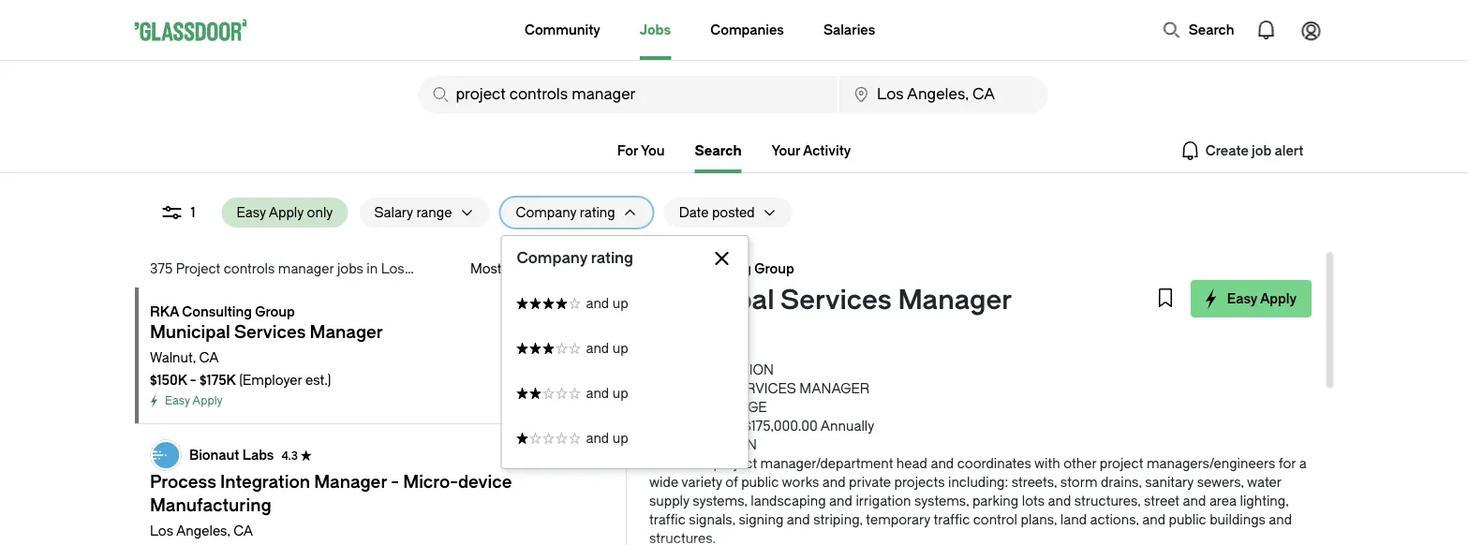 Task type: vqa. For each thing, say whether or not it's contained in the screenshot.
Remote
no



Task type: locate. For each thing, give the bounding box(es) containing it.
activity
[[803, 143, 851, 158]]

1 vertical spatial easy
[[1227, 291, 1258, 307]]

1 button
[[146, 198, 210, 228]]

0 horizontal spatial consulting
[[182, 304, 252, 320]]

0 horizontal spatial ca
[[199, 350, 218, 366]]

$175,000.00
[[744, 419, 818, 434]]

1 horizontal spatial group
[[754, 261, 794, 277]]

0 horizontal spatial project
[[713, 456, 757, 471]]

0 vertical spatial rka
[[649, 261, 678, 277]]

1 horizontal spatial consulting
[[681, 261, 751, 277]]

1 vertical spatial apply
[[1260, 291, 1297, 307]]

group down controls
[[255, 304, 295, 320]]

0 vertical spatial easy apply
[[1227, 291, 1297, 307]]

3 and up button from the top
[[502, 371, 748, 416]]

a
[[1299, 456, 1307, 471]]

consulting inside jobs list element
[[182, 304, 252, 320]]

los right in
[[381, 261, 404, 277]]

apply
[[269, 205, 304, 220], [1260, 291, 1297, 307], [192, 395, 222, 408]]

1 horizontal spatial search
[[1189, 22, 1235, 37]]

walnut,
[[150, 350, 195, 366]]

1 horizontal spatial angeles,
[[407, 261, 461, 277]]

1 vertical spatial easy apply
[[165, 395, 222, 408]]

1 horizontal spatial public
[[1169, 512, 1207, 528]]

0 horizontal spatial none field
[[419, 76, 838, 113]]

2 project from the left
[[1100, 456, 1144, 471]]

services
[[727, 381, 796, 397]]

date posted
[[679, 205, 755, 220]]

company inside popup button
[[516, 205, 577, 220]]

salary range button
[[359, 198, 452, 228]]

rating
[[580, 205, 616, 220], [591, 250, 634, 267]]

2 horizontal spatial apply
[[1260, 291, 1297, 307]]

1 none field from the left
[[419, 76, 838, 113]]

and up button
[[502, 281, 748, 326], [502, 326, 748, 371], [502, 371, 748, 416], [502, 416, 748, 461]]

temporary
[[866, 512, 930, 528]]

0 horizontal spatial systems,
[[693, 494, 747, 509]]

0 vertical spatial group
[[754, 261, 794, 277]]

wide
[[649, 475, 678, 490]]

storm
[[1060, 475, 1098, 490]]

traffic down 'supply'
[[649, 512, 686, 528]]

and up button up "job"
[[502, 281, 748, 326]]

in
[[366, 261, 377, 277]]

range
[[718, 400, 767, 415]]

2 and up button from the top
[[502, 326, 748, 371]]

for
[[617, 143, 639, 158]]

rka inside jobs list element
[[150, 304, 179, 320]]

0 horizontal spatial easy apply
[[165, 395, 222, 408]]

up
[[613, 296, 629, 311], [613, 341, 629, 356], [613, 386, 629, 401], [613, 431, 629, 446]]

up for second and up button from the bottom of the company rating list box
[[613, 386, 629, 401]]

1 vertical spatial rka
[[150, 304, 179, 320]]

0 horizontal spatial traffic
[[649, 512, 686, 528]]

angeles, down range
[[407, 261, 461, 277]]

0 vertical spatial consulting
[[681, 261, 751, 277]]

managers/engineers
[[1147, 456, 1276, 471]]

actions,
[[1090, 512, 1139, 528]]

1 vertical spatial search
[[695, 143, 742, 158]]

buildings
[[1210, 512, 1266, 528]]

projects
[[894, 475, 945, 490]]

0 vertical spatial los
[[381, 261, 404, 277]]

companies
[[711, 22, 784, 37]]

1 horizontal spatial easy apply
[[1227, 291, 1297, 307]]

1 horizontal spatial traffic
[[934, 512, 970, 528]]

0 vertical spatial ca
[[464, 261, 484, 277]]

consulting for rka consulting group
[[182, 304, 252, 320]]

systems, up signals,
[[693, 494, 747, 509]]

and up button down 1.
[[502, 416, 748, 461]]

systems,
[[693, 494, 747, 509], [914, 494, 969, 509]]

bionaut labs 4.3 ★
[[189, 447, 311, 463]]

$175k
[[199, 373, 236, 388]]

public
[[741, 475, 779, 490], [1169, 512, 1207, 528]]

0 horizontal spatial los
[[150, 524, 173, 539]]

consulting inside the rka consulting group municipal services manager
[[681, 261, 751, 277]]

other
[[1064, 456, 1097, 471]]

angeles, down bionaut
[[176, 524, 230, 539]]

public right of
[[741, 475, 779, 490]]

0 vertical spatial apply
[[269, 205, 304, 220]]

0 horizontal spatial angeles,
[[176, 524, 230, 539]]

0 horizontal spatial group
[[255, 304, 295, 320]]

rka inside the rka consulting group municipal services manager
[[649, 261, 678, 277]]

public down street
[[1169, 512, 1207, 528]]

0 vertical spatial rating
[[580, 205, 616, 220]]

project up drains, on the right bottom of page
[[1100, 456, 1144, 471]]

companies link
[[711, 0, 784, 60]]

0 vertical spatial description
[[680, 362, 774, 378]]

easy apply
[[1227, 291, 1297, 307], [165, 395, 222, 408]]

traffic
[[649, 512, 686, 528], [934, 512, 970, 528]]

0 vertical spatial search
[[1189, 22, 1235, 37]]

easy apply only
[[237, 205, 333, 220]]

consulting for rka consulting group municipal services manager
[[681, 261, 751, 277]]

2 horizontal spatial ca
[[464, 261, 484, 277]]

job description municipal services manager 1. salary range $150,000.00 to $175,000.00 annually 2. description serves as project manager/department head and coordinates with other project managers/engineers for a wide variety of public works and private projects including: streets, storm drains, sanitary sewers, water supply systems, landscaping and irrigation systems, parking lots and structures, street and area lighting, traffic signals, signing and striping, temporary traffic control plans, land actions, and public buildings and structures.
[[649, 362, 1307, 546]]

1 vertical spatial company
[[517, 250, 588, 267]]

1 systems, from the left
[[693, 494, 747, 509]]

los angeles, ca
[[150, 524, 253, 539]]

$150,000.00
[[649, 419, 723, 434]]

lots
[[1022, 494, 1045, 509]]

2.
[[649, 437, 660, 453]]

0 vertical spatial company
[[516, 205, 577, 220]]

striping,
[[813, 512, 863, 528]]

and
[[586, 296, 610, 311], [586, 341, 610, 356], [586, 386, 610, 401], [586, 431, 610, 446], [931, 456, 954, 471], [822, 475, 846, 490], [829, 494, 852, 509], [1048, 494, 1071, 509], [1183, 494, 1206, 509], [787, 512, 810, 528], [1142, 512, 1166, 528], [1269, 512, 1292, 528]]

date
[[679, 205, 709, 220]]

2 none field from the left
[[840, 76, 1048, 113]]

systems, down projects on the bottom of page
[[914, 494, 969, 509]]

3 up from the top
[[613, 386, 629, 401]]

1.
[[649, 400, 657, 415]]

1 horizontal spatial rka
[[649, 261, 678, 277]]

rka up municipal on the bottom of the page
[[649, 261, 678, 277]]

2 vertical spatial easy
[[165, 395, 190, 408]]

1 horizontal spatial systems,
[[914, 494, 969, 509]]

0 vertical spatial company rating
[[516, 205, 616, 220]]

labs
[[242, 447, 274, 463]]

1 traffic from the left
[[649, 512, 686, 528]]

1 horizontal spatial easy
[[237, 205, 266, 220]]

bionaut
[[189, 447, 239, 463]]

1 vertical spatial ca
[[199, 350, 218, 366]]

consulting down project
[[182, 304, 252, 320]]

group inside jobs list element
[[255, 304, 295, 320]]

1 horizontal spatial none field
[[840, 76, 1048, 113]]

street
[[1144, 494, 1180, 509]]

jobs list element
[[135, 288, 607, 546]]

3 and up from the top
[[586, 386, 629, 401]]

and up button up the 2.
[[502, 371, 748, 416]]

manager
[[278, 261, 334, 277]]

1 vertical spatial angeles,
[[176, 524, 230, 539]]

group right close dropdown icon
[[754, 261, 794, 277]]

to
[[726, 419, 741, 434]]

range
[[417, 205, 452, 220]]

4 and up from the top
[[586, 431, 629, 446]]

1 horizontal spatial ca
[[233, 524, 253, 539]]

1 vertical spatial group
[[255, 304, 295, 320]]

landscaping
[[751, 494, 826, 509]]

(employer
[[239, 373, 302, 388]]

2 systems, from the left
[[914, 494, 969, 509]]

1 horizontal spatial apply
[[269, 205, 304, 220]]

easy inside jobs list element
[[165, 395, 190, 408]]

ca
[[464, 261, 484, 277], [199, 350, 218, 366], [233, 524, 253, 539]]

1 and up from the top
[[586, 296, 629, 311]]

0 horizontal spatial rka
[[150, 304, 179, 320]]

1 up from the top
[[613, 296, 629, 311]]

0 horizontal spatial easy
[[165, 395, 190, 408]]

up for fourth and up button
[[613, 431, 629, 446]]

1 vertical spatial los
[[150, 524, 173, 539]]

traffic left control
[[934, 512, 970, 528]]

2 up from the top
[[613, 341, 629, 356]]

rka
[[649, 261, 678, 277], [150, 304, 179, 320]]

description up services
[[680, 362, 774, 378]]

ca inside walnut, ca $150k - $175k (employer est.)
[[199, 350, 218, 366]]

serves
[[649, 456, 692, 471]]

1 horizontal spatial project
[[1100, 456, 1144, 471]]

rka consulting group municipal services manager
[[649, 261, 1012, 316]]

None field
[[419, 76, 838, 113], [840, 76, 1048, 113]]

and up button up 1.
[[502, 326, 748, 371]]

consulting up municipal on the bottom of the page
[[681, 261, 751, 277]]

company rating button
[[501, 198, 616, 228]]

project up of
[[713, 456, 757, 471]]

1 vertical spatial public
[[1169, 512, 1207, 528]]

project
[[713, 456, 757, 471], [1100, 456, 1144, 471]]

0 horizontal spatial apply
[[192, 395, 222, 408]]

los down "bionaut labs logo"
[[150, 524, 173, 539]]

4 up from the top
[[613, 431, 629, 446]]

2 vertical spatial apply
[[192, 395, 222, 408]]

land
[[1060, 512, 1087, 528]]

rka down 375
[[150, 304, 179, 320]]

1 vertical spatial company rating
[[517, 250, 634, 267]]

company rating inside popup button
[[516, 205, 616, 220]]

consulting
[[681, 261, 751, 277], [182, 304, 252, 320]]

group inside the rka consulting group municipal services manager
[[754, 261, 794, 277]]

1 vertical spatial consulting
[[182, 304, 252, 320]]

0 horizontal spatial public
[[741, 475, 779, 490]]

1 vertical spatial description
[[663, 437, 757, 453]]

description up as
[[663, 437, 757, 453]]

angeles,
[[407, 261, 461, 277], [176, 524, 230, 539]]



Task type: describe. For each thing, give the bounding box(es) containing it.
control
[[973, 512, 1018, 528]]

project
[[175, 261, 220, 277]]

0 horizontal spatial search
[[695, 143, 742, 158]]

1 project from the left
[[713, 456, 757, 471]]

none field the search location
[[840, 76, 1048, 113]]

Search keyword field
[[419, 76, 838, 113]]

search link
[[695, 143, 742, 173]]

controls
[[223, 261, 274, 277]]

1 horizontal spatial los
[[381, 261, 404, 277]]

close dropdown image
[[711, 247, 733, 270]]

up for third and up button from the bottom of the company rating list box
[[613, 341, 629, 356]]

rka for rka consulting group
[[150, 304, 179, 320]]

-
[[190, 373, 196, 388]]

jobs
[[337, 261, 363, 277]]

1
[[191, 205, 195, 220]]

lighting,
[[1240, 494, 1289, 509]]

rating inside popup button
[[580, 205, 616, 220]]

group for rka consulting group municipal services manager
[[754, 261, 794, 277]]

easy apply inside jobs list element
[[165, 395, 222, 408]]

coordinates
[[957, 456, 1031, 471]]

for
[[1279, 456, 1296, 471]]

4 and up button from the top
[[502, 416, 748, 461]]

group for rka consulting group
[[255, 304, 295, 320]]

los inside jobs list element
[[150, 524, 173, 539]]

works
[[782, 475, 819, 490]]

manager/department
[[760, 456, 893, 471]]

community
[[525, 22, 601, 37]]

private
[[849, 475, 891, 490]]

none field search keyword
[[419, 76, 838, 113]]

1 and up button from the top
[[502, 281, 748, 326]]

up for first and up button from the top
[[613, 296, 629, 311]]

2 traffic from the left
[[934, 512, 970, 528]]

for you link
[[617, 143, 665, 158]]

4.3
[[281, 449, 298, 462]]

★
[[300, 449, 311, 462]]

salary
[[660, 400, 715, 415]]

supply
[[649, 494, 689, 509]]

easy apply button
[[1191, 280, 1312, 318]]

0 vertical spatial easy
[[237, 205, 266, 220]]

municipal
[[649, 381, 724, 397]]

2 vertical spatial ca
[[233, 524, 253, 539]]

375 project controls manager jobs in los angeles, ca
[[150, 261, 484, 277]]

search inside button
[[1189, 22, 1235, 37]]

apply inside jobs list element
[[192, 395, 222, 408]]

water
[[1247, 475, 1282, 490]]

375
[[150, 261, 172, 277]]

company rating list box
[[502, 281, 748, 461]]

as
[[696, 456, 710, 471]]

for you
[[617, 143, 665, 158]]

including:
[[948, 475, 1008, 490]]

annually
[[820, 419, 874, 434]]

job
[[649, 362, 677, 378]]

bionaut labs logo image
[[150, 441, 180, 471]]

services
[[780, 285, 892, 316]]

structures,
[[1074, 494, 1141, 509]]

rka consulting group
[[150, 304, 295, 320]]

walnut, ca $150k - $175k (employer est.)
[[150, 350, 331, 388]]

head
[[896, 456, 927, 471]]

your
[[772, 143, 801, 158]]

structures.
[[649, 531, 716, 546]]

1 vertical spatial rating
[[591, 250, 634, 267]]

Search location field
[[840, 76, 1048, 113]]

community link
[[525, 0, 601, 60]]

drains,
[[1101, 475, 1142, 490]]

salaries link
[[824, 0, 876, 60]]

you
[[641, 143, 665, 158]]

signing
[[739, 512, 784, 528]]

municipal
[[649, 285, 774, 316]]

salary range
[[374, 205, 452, 220]]

of
[[725, 475, 738, 490]]

$150k
[[150, 373, 187, 388]]

parking
[[972, 494, 1019, 509]]

jobs link
[[640, 0, 671, 60]]

posted
[[712, 205, 755, 220]]

easy apply inside button
[[1227, 291, 1297, 307]]

manager
[[898, 285, 1012, 316]]

0 vertical spatial angeles,
[[407, 261, 461, 277]]

easy apply only button
[[222, 198, 348, 228]]

your activity link
[[772, 143, 851, 158]]

angeles, inside jobs list element
[[176, 524, 230, 539]]

manager
[[799, 381, 870, 397]]

sanitary
[[1145, 475, 1194, 490]]

30d+
[[547, 389, 581, 405]]

area
[[1210, 494, 1237, 509]]

2 and up from the top
[[586, 341, 629, 356]]

with
[[1034, 456, 1060, 471]]

only
[[307, 205, 333, 220]]

2 horizontal spatial easy
[[1227, 291, 1258, 307]]

0 vertical spatial public
[[741, 475, 779, 490]]

sewers,
[[1197, 475, 1244, 490]]

jobs
[[640, 22, 671, 37]]

signals,
[[689, 512, 735, 528]]

plans,
[[1021, 512, 1057, 528]]

irrigation
[[856, 494, 911, 509]]

streets,
[[1012, 475, 1057, 490]]

est.)
[[305, 373, 331, 388]]

rka for rka consulting group municipal services manager
[[649, 261, 678, 277]]

salary
[[374, 205, 413, 220]]



